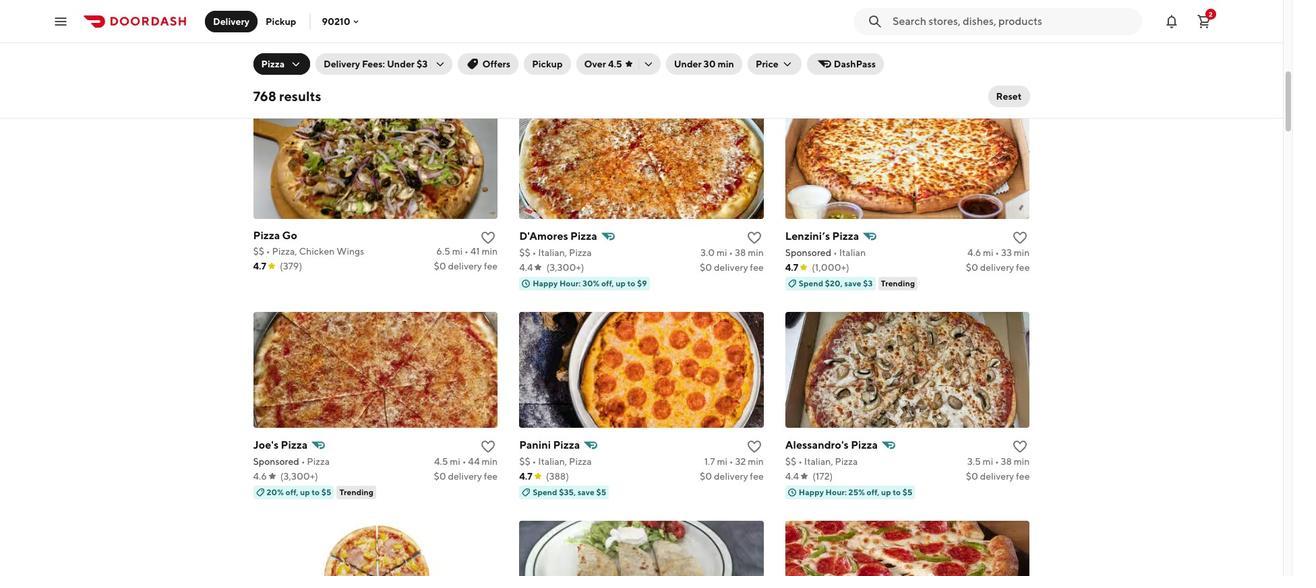 Task type: locate. For each thing, give the bounding box(es) containing it.
under 30 min
[[674, 59, 734, 69]]

1 horizontal spatial under
[[674, 59, 702, 69]]

pickup down garage pizza
[[532, 59, 563, 69]]

$​0 delivery fee
[[434, 261, 498, 272], [700, 262, 764, 273], [966, 262, 1030, 273], [434, 471, 498, 482], [700, 471, 764, 482], [966, 471, 1030, 482]]

38 right 3.5
[[1001, 456, 1012, 467]]

• down alessandro's
[[798, 456, 802, 467]]

mi for panini pizza
[[717, 456, 728, 467]]

italian, up (172)
[[804, 456, 833, 467]]

6.5 mi • 41 min
[[436, 246, 498, 257]]

$​0 for alessandro's pizza
[[966, 471, 978, 482]]

reset
[[996, 91, 1022, 102]]

0 vertical spatial happy
[[533, 278, 558, 288]]

4.6 for (850+)
[[647, 52, 661, 62]]

4.7 for (379)
[[253, 261, 266, 272]]

1 vertical spatial save
[[578, 487, 595, 497]]

delivery down 3.5 mi • 38 min
[[980, 471, 1014, 482]]

$​0 down 3.0
[[700, 262, 712, 273]]

to down sponsored • pizza
[[312, 487, 320, 497]]

• left 44
[[462, 456, 466, 467]]

41
[[470, 246, 480, 257]]

0 vertical spatial save
[[845, 278, 862, 288]]

garage pizza
[[516, 38, 572, 49]]

fee down the "1.7 mi • 32 min"
[[750, 471, 764, 482]]

0 vertical spatial pickup
[[266, 16, 296, 27]]

1 horizontal spatial happy
[[799, 487, 824, 497]]

delivery left fees:
[[324, 59, 360, 69]]

the pizza press
[[778, 38, 844, 49]]

click to add this store to your saved list image
[[746, 230, 762, 246], [1012, 230, 1029, 246], [480, 439, 496, 455], [746, 439, 762, 455]]

3.0 mi • 38 min
[[701, 247, 764, 258]]

pepperoni pizza
[[253, 4, 335, 17]]

1 vertical spatial hour:
[[826, 487, 847, 497]]

1 horizontal spatial (3,300+)
[[546, 262, 584, 273]]

38 for d'amores pizza
[[735, 247, 746, 258]]

1 horizontal spatial to
[[627, 278, 636, 288]]

$5 right the 25%
[[903, 487, 913, 497]]

0 vertical spatial 4.6
[[647, 52, 661, 62]]

0 vertical spatial spend
[[799, 278, 823, 288]]

click to add this store to your saved list image up 4.5 mi • 44 min
[[480, 439, 496, 455]]

delivery for delivery fees: under $3
[[324, 59, 360, 69]]

click to add this store to your saved list image right 41
[[480, 230, 496, 246]]

3 items, open order cart image
[[1196, 13, 1212, 29]]

d'amores
[[519, 230, 568, 243]]

spend down (388)
[[533, 487, 557, 497]]

min for joe's pizza
[[482, 456, 498, 467]]

click to add this store to your saved list image up the "1.7 mi • 32 min"
[[746, 439, 762, 455]]

1 horizontal spatial off,
[[601, 278, 614, 288]]

1 vertical spatial trending
[[339, 487, 374, 497]]

1 horizontal spatial 38
[[1001, 456, 1012, 467]]

save for $5
[[578, 487, 595, 497]]

pizza,
[[272, 246, 297, 257]]

off, for d'amores pizza
[[601, 278, 614, 288]]

delivery down the "1.7 mi • 32 min"
[[714, 471, 748, 482]]

4.4 for alessandro's pizza
[[785, 471, 799, 482]]

3.5 mi • 38 min
[[967, 456, 1030, 467]]

0 horizontal spatial pizzeria
[[454, 38, 488, 49]]

4.5 down papa
[[253, 54, 267, 65]]

delivery down 3.0 mi • 38 min on the right top of page
[[714, 262, 748, 273]]

delivery inside "button"
[[213, 16, 250, 27]]

Store search: begin typing to search for stores available on DoorDash text field
[[893, 14, 1134, 29]]

1 horizontal spatial $5
[[596, 487, 606, 497]]

0 horizontal spatial spend
[[533, 487, 557, 497]]

2 horizontal spatial 4.6
[[968, 247, 981, 258]]

$​0 delivery fee for alessandro's pizza
[[966, 471, 1030, 482]]

$$ down "pizza go"
[[253, 246, 264, 257]]

2 horizontal spatial $5
[[903, 487, 913, 497]]

l'antica
[[647, 38, 681, 49]]

1 horizontal spatial pizzeria
[[683, 38, 717, 49]]

4.4 for d'amores pizza
[[519, 262, 533, 273]]

• down joe's pizza
[[301, 456, 305, 467]]

italian, down d'amores pizza
[[538, 247, 567, 258]]

dashpass
[[834, 59, 876, 69]]

to left $9
[[627, 278, 636, 288]]

delivery button
[[205, 10, 258, 32]]

pickup button up johns
[[258, 10, 304, 32]]

0 horizontal spatial (3,300+)
[[280, 471, 318, 482]]

happy
[[533, 278, 558, 288], [799, 487, 824, 497]]

$​0 down 6.5
[[434, 261, 446, 272]]

click to add this store to your saved list image up 4.6 mi • 33 min
[[1012, 230, 1029, 246]]

hut
[[934, 38, 950, 49]]

$$ • italian, pizza down d'amores pizza
[[519, 247, 592, 258]]

mi for d'amores pizza
[[717, 247, 727, 258]]

0 vertical spatial click to add this store to your saved list image
[[480, 230, 496, 246]]

0 vertical spatial sponsored
[[785, 247, 832, 258]]

click to add this store to your saved list image
[[480, 230, 496, 246], [1012, 439, 1029, 455]]

mi right 1.7 on the right of the page
[[717, 456, 728, 467]]

delivery
[[448, 261, 482, 272], [714, 262, 748, 273], [980, 262, 1014, 273], [448, 471, 482, 482], [714, 471, 748, 482], [980, 471, 1014, 482]]

click to add this store to your saved list image for lenzini's pizza
[[1012, 230, 1029, 246]]

1 vertical spatial $3
[[863, 278, 873, 288]]

click to add this store to your saved list image for 38
[[1012, 439, 1029, 455]]

mi left 44
[[450, 456, 460, 467]]

1 horizontal spatial save
[[845, 278, 862, 288]]

0 horizontal spatial $5
[[321, 487, 331, 497]]

over 4.5 button
[[576, 53, 661, 75]]

pizza right panini
[[553, 439, 580, 452]]

2 horizontal spatial to
[[893, 487, 901, 497]]

1 vertical spatial click to add this store to your saved list image
[[1012, 439, 1029, 455]]

under
[[387, 59, 415, 69], [674, 59, 702, 69]]

price button
[[748, 53, 802, 75]]

0 horizontal spatial 4.4
[[519, 262, 533, 273]]

the
[[778, 38, 794, 49]]

1 horizontal spatial click to add this store to your saved list image
[[1012, 439, 1029, 455]]

min right 44
[[482, 456, 498, 467]]

30%
[[583, 278, 600, 288]]

0 vertical spatial $3
[[417, 59, 428, 69]]

trending for joe's pizza
[[339, 487, 374, 497]]

$​0 delivery fee down 3.0 mi • 38 min on the right top of page
[[700, 262, 764, 273]]

pizza
[[308, 4, 335, 17], [975, 4, 1001, 17], [549, 38, 572, 49], [796, 38, 819, 49], [909, 38, 932, 49], [304, 41, 327, 52], [261, 59, 285, 69], [253, 229, 280, 242], [570, 230, 597, 243], [832, 230, 859, 243], [569, 247, 592, 258], [281, 439, 308, 452], [553, 439, 580, 452], [851, 439, 878, 452], [307, 456, 330, 467], [569, 456, 592, 467], [835, 456, 858, 467]]

0 vertical spatial hour:
[[560, 278, 581, 288]]

hour: left 30%
[[560, 278, 581, 288]]

4.6 up 20%
[[253, 471, 267, 482]]

4.4 down d'amores at the top left
[[519, 262, 533, 273]]

(3,800+)
[[542, 52, 580, 62]]

0 horizontal spatial pickup
[[266, 16, 296, 27]]

save right $20,
[[845, 278, 862, 288]]

offers button
[[458, 53, 519, 75]]

• down d'amores at the top left
[[532, 247, 536, 258]]

4.7 down mulberry
[[384, 52, 398, 62]]

$$ • italian, pizza up (388)
[[519, 456, 592, 467]]

up right the 25%
[[881, 487, 891, 497]]

4.7 down lenzini's
[[785, 262, 799, 273]]

supreme
[[927, 4, 972, 17]]

$3 for delivery fees: under $3
[[417, 59, 428, 69]]

fee for lenzini's pizza
[[1016, 262, 1030, 273]]

to for alessandro's pizza
[[893, 487, 901, 497]]

$3
[[417, 59, 428, 69], [863, 278, 873, 288]]

spend for spend $20, save $3
[[799, 278, 823, 288]]

save right $35,
[[578, 487, 595, 497]]

0 vertical spatial (3,300+)
[[546, 262, 584, 273]]

up for d'amores pizza
[[616, 278, 626, 288]]

38
[[735, 247, 746, 258], [1001, 456, 1012, 467]]

1 vertical spatial sponsored
[[253, 456, 299, 467]]

off,
[[601, 278, 614, 288], [286, 487, 298, 497], [867, 487, 880, 497]]

0 vertical spatial 4.4
[[519, 262, 533, 273]]

1 horizontal spatial $3
[[863, 278, 873, 288]]

reset button
[[988, 86, 1030, 107]]

off, right 30%
[[601, 278, 614, 288]]

0 horizontal spatial happy
[[533, 278, 558, 288]]

$5 right $35,
[[596, 487, 606, 497]]

min
[[718, 59, 734, 69], [482, 246, 498, 257], [748, 247, 764, 258], [1014, 247, 1030, 258], [482, 456, 498, 467], [748, 456, 764, 467], [1014, 456, 1030, 467]]

mi left "33"
[[983, 247, 994, 258]]

(3,300+) up 20% off, up to $5
[[280, 471, 318, 482]]

hour:
[[560, 278, 581, 288], [826, 487, 847, 497]]

0 horizontal spatial 4.6
[[253, 471, 267, 482]]

1 vertical spatial spend
[[533, 487, 557, 497]]

1 vertical spatial happy
[[799, 487, 824, 497]]

•
[[286, 21, 290, 31], [266, 246, 270, 257], [465, 246, 469, 257], [532, 247, 536, 258], [729, 247, 733, 258], [833, 247, 837, 258], [995, 247, 999, 258], [301, 456, 305, 467], [462, 456, 466, 467], [532, 456, 536, 467], [729, 456, 733, 467], [798, 456, 802, 467], [995, 456, 999, 467]]

4.7 for (1,000+)
[[785, 262, 799, 273]]

0 horizontal spatial save
[[578, 487, 595, 497]]

0 horizontal spatial click to add this store to your saved list image
[[480, 230, 496, 246]]

up
[[616, 278, 626, 288], [300, 487, 310, 497], [881, 487, 891, 497]]

pizzeria up offers "button"
[[454, 38, 488, 49]]

4.7 left (379)
[[253, 261, 266, 272]]

1 horizontal spatial delivery
[[324, 59, 360, 69]]

3.5
[[967, 456, 981, 467]]

pizza hut
[[909, 38, 950, 49]]

2 under from the left
[[674, 59, 702, 69]]

off, for alessandro's pizza
[[867, 487, 880, 497]]

under down mulberry
[[387, 59, 415, 69]]

0 horizontal spatial $3
[[417, 59, 428, 69]]

min right 3.0
[[748, 247, 764, 258]]

click to add this store to your saved list image for joe's pizza
[[480, 439, 496, 455]]

happy for d'amores
[[533, 278, 558, 288]]

min right 32
[[748, 456, 764, 467]]

0 vertical spatial trending
[[881, 278, 915, 288]]

• right 3.0
[[729, 247, 733, 258]]

1 horizontal spatial pickup button
[[524, 53, 571, 75]]

0 horizontal spatial 38
[[735, 247, 746, 258]]

min for d'amores pizza
[[748, 247, 764, 258]]

hour: left the 25%
[[826, 487, 847, 497]]

0 horizontal spatial hour:
[[560, 278, 581, 288]]

delivery down 4.5 mi • 44 min
[[448, 471, 482, 482]]

1 $5 from the left
[[321, 487, 331, 497]]

$​0 delivery fee down 4.6 mi • 33 min
[[966, 262, 1030, 273]]

to for d'amores pizza
[[627, 278, 636, 288]]

1 vertical spatial pickup
[[532, 59, 563, 69]]

italian,
[[538, 247, 567, 258], [538, 456, 567, 467], [804, 456, 833, 467]]

$5
[[321, 487, 331, 497], [596, 487, 606, 497], [903, 487, 913, 497]]

trending
[[881, 278, 915, 288], [339, 487, 374, 497]]

1 vertical spatial 38
[[1001, 456, 1012, 467]]

2 button
[[1191, 8, 1218, 35]]

0 horizontal spatial under
[[387, 59, 415, 69]]

1 vertical spatial 4.4
[[785, 471, 799, 482]]

$​0 down 4.6 mi • 33 min
[[966, 262, 978, 273]]

4.7 left (388)
[[519, 471, 532, 482]]

4.5
[[778, 52, 792, 62], [253, 54, 267, 65], [608, 59, 622, 69], [434, 456, 448, 467]]

1 horizontal spatial hour:
[[826, 487, 847, 497]]

pickup button down garage pizza
[[524, 53, 571, 75]]

mi right 3.5
[[983, 456, 993, 467]]

$​0 down 1.7 on the right of the page
[[700, 471, 712, 482]]

lenzini's
[[785, 230, 830, 243]]

1 horizontal spatial sponsored
[[785, 247, 832, 258]]

sponsored for joe's
[[253, 456, 299, 467]]

4.7
[[384, 52, 398, 62], [516, 52, 529, 62], [253, 261, 266, 272], [785, 262, 799, 273], [519, 471, 532, 482]]

happy hour: 30% off, up to $9
[[533, 278, 647, 288]]

4.6
[[647, 52, 661, 62], [968, 247, 981, 258], [253, 471, 267, 482]]

• right 3.5
[[995, 456, 999, 467]]

1 horizontal spatial 4.4
[[785, 471, 799, 482]]

fee for panini pizza
[[750, 471, 764, 482]]

sponsored down joe's pizza
[[253, 456, 299, 467]]

italian, for panini
[[538, 456, 567, 467]]

2 horizontal spatial off,
[[867, 487, 880, 497]]

2 vertical spatial 4.6
[[253, 471, 267, 482]]

(379)
[[280, 261, 302, 272]]

up for alessandro's pizza
[[881, 487, 891, 497]]

2 pizzeria from the left
[[683, 38, 717, 49]]

open menu image
[[53, 13, 69, 29]]

$​0 delivery fee for lenzini's pizza
[[966, 262, 1030, 273]]

spend
[[799, 278, 823, 288], [533, 487, 557, 497]]

1 horizontal spatial trending
[[881, 278, 915, 288]]

44
[[468, 456, 480, 467]]

pizza up (1,100+)
[[304, 41, 327, 52]]

fee down 4.6 mi • 33 min
[[1016, 262, 1030, 273]]

pizza up sponsored • pizza
[[281, 439, 308, 452]]

click to add this store to your saved list image up 3.0 mi • 38 min on the right top of page
[[746, 230, 762, 246]]

chicken
[[299, 246, 335, 257]]

delivery for alessandro's pizza
[[980, 471, 1014, 482]]

pizza down papa
[[261, 59, 285, 69]]

0 horizontal spatial sponsored
[[253, 456, 299, 467]]

0 vertical spatial 38
[[735, 247, 746, 258]]

1 vertical spatial (3,300+)
[[280, 471, 318, 482]]

price
[[756, 59, 779, 69]]

delivery left the $15.29
[[213, 16, 250, 27]]

fee down 4.5 mi • 44 min
[[484, 471, 498, 482]]

$$ • italian, pizza
[[519, 247, 592, 258], [519, 456, 592, 467], [785, 456, 858, 467]]

$5 down sponsored • pizza
[[321, 487, 331, 497]]

$35,
[[559, 487, 576, 497]]

14"
[[909, 4, 925, 17]]

768
[[253, 88, 276, 104]]

(172)
[[813, 471, 833, 482]]

0 horizontal spatial trending
[[339, 487, 374, 497]]

$20,
[[825, 278, 843, 288]]

mi for joe's pizza
[[450, 456, 460, 467]]

pizza button
[[253, 53, 310, 75]]

$​0
[[434, 261, 446, 272], [700, 262, 712, 273], [966, 262, 978, 273], [434, 471, 446, 482], [700, 471, 712, 482], [966, 471, 978, 482]]

2 horizontal spatial up
[[881, 487, 891, 497]]

hour: for alessandro's
[[826, 487, 847, 497]]

1 vertical spatial delivery
[[324, 59, 360, 69]]

4.5 right over
[[608, 59, 622, 69]]

90210
[[322, 16, 350, 27]]

italian, for d'amores
[[538, 247, 567, 258]]

0 horizontal spatial delivery
[[213, 16, 250, 27]]

2 $5 from the left
[[596, 487, 606, 497]]

alessandro's pizza
[[785, 439, 878, 452]]

0 horizontal spatial pickup button
[[258, 10, 304, 32]]

$$
[[253, 246, 264, 257], [519, 247, 530, 258], [519, 456, 530, 467], [785, 456, 797, 467]]

(850+)
[[674, 52, 704, 62]]

1 horizontal spatial up
[[616, 278, 626, 288]]

fee down 3.5 mi • 38 min
[[1016, 471, 1030, 482]]

spend left $20,
[[799, 278, 823, 288]]

1 vertical spatial 4.6
[[968, 247, 981, 258]]

under left 30
[[674, 59, 702, 69]]

pizza right supreme at the right top of page
[[975, 4, 1001, 17]]

$​0 delivery fee down 4.5 mi • 44 min
[[434, 471, 498, 482]]

$​0 down 4.5 mi • 44 min
[[434, 471, 446, 482]]

italian, for alessandro's
[[804, 456, 833, 467]]

trending right 20% off, up to $5
[[339, 487, 374, 497]]

fee down 3.0 mi • 38 min on the right top of page
[[750, 262, 764, 273]]

(3,300+) up happy hour: 30% off, up to $9
[[546, 262, 584, 273]]

0 vertical spatial delivery
[[213, 16, 250, 27]]

click to add this store to your saved list image up 3.5 mi • 38 min
[[1012, 439, 1029, 455]]

1 horizontal spatial spend
[[799, 278, 823, 288]]

$$ down alessandro's
[[785, 456, 797, 467]]

pizza inside button
[[261, 59, 285, 69]]

90%(10)
[[313, 21, 349, 31]]

1 horizontal spatial pickup
[[532, 59, 563, 69]]

pizza up (388)
[[569, 456, 592, 467]]

pizzeria
[[454, 38, 488, 49], [683, 38, 717, 49]]

4.6 left "33"
[[968, 247, 981, 258]]

1 horizontal spatial 4.6
[[647, 52, 661, 62]]

$$ down d'amores at the top left
[[519, 247, 530, 258]]



Task type: vqa. For each thing, say whether or not it's contained in the screenshot.
save for $5
yes



Task type: describe. For each thing, give the bounding box(es) containing it.
mulberry street pizzeria
[[384, 38, 488, 49]]

$​0 delivery fee for panini pizza
[[700, 471, 764, 482]]

italian
[[839, 247, 866, 258]]

mi for lenzini's pizza
[[983, 247, 994, 258]]

4.5 left 44
[[434, 456, 448, 467]]

90210 button
[[322, 16, 361, 27]]

pizza left 'go'
[[253, 229, 280, 242]]

pizza right d'amores at the top left
[[570, 230, 597, 243]]

min for alessandro's pizza
[[1014, 456, 1030, 467]]

trending for lenzini's pizza
[[881, 278, 915, 288]]

results
[[279, 88, 321, 104]]

(1,000+)
[[812, 262, 849, 273]]

0 horizontal spatial to
[[312, 487, 320, 497]]

lenzini's pizza
[[785, 230, 859, 243]]

2
[[1209, 10, 1213, 18]]

20% off, up to $5
[[267, 487, 331, 497]]

min inside "button"
[[718, 59, 734, 69]]

wings
[[337, 246, 364, 257]]

pizza up (2,700+)
[[796, 38, 819, 49]]

3.0
[[701, 247, 715, 258]]

1 vertical spatial pickup button
[[524, 53, 571, 75]]

garage
[[516, 38, 547, 49]]

panini pizza
[[519, 439, 580, 452]]

4.6 for (3,300+)
[[253, 471, 267, 482]]

(3,300+) for joe's
[[280, 471, 318, 482]]

• left 'pizza,'
[[266, 246, 270, 257]]

$​0 for panini pizza
[[700, 471, 712, 482]]

pizza up italian
[[832, 230, 859, 243]]

delivery for lenzini's pizza
[[980, 262, 1014, 273]]

38 for alessandro's pizza
[[1001, 456, 1012, 467]]

1.7 mi • 32 min
[[704, 456, 764, 467]]

0 horizontal spatial off,
[[286, 487, 298, 497]]

dashpass button
[[807, 53, 884, 75]]

michele
[[733, 38, 767, 49]]

min for lenzini's pizza
[[1014, 247, 1030, 258]]

hour: for d'amores
[[560, 278, 581, 288]]

• down pepperoni pizza
[[286, 21, 290, 31]]

under 30 min button
[[666, 53, 742, 75]]

papa
[[253, 41, 275, 52]]

click to add this store to your saved list image for 41
[[480, 230, 496, 246]]

mi for alessandro's pizza
[[983, 456, 993, 467]]

happy for alessandro's
[[799, 487, 824, 497]]

panini
[[519, 439, 551, 452]]

$$ for d'amores
[[519, 247, 530, 258]]

joe's
[[253, 439, 279, 452]]

3 $5 from the left
[[903, 487, 913, 497]]

$$ • italian, pizza for d'amores
[[519, 247, 592, 258]]

$15.29
[[253, 21, 282, 31]]

fees:
[[362, 59, 385, 69]]

mi right 6.5
[[452, 246, 463, 257]]

pizza right alessandro's
[[851, 439, 878, 452]]

alessandro's
[[785, 439, 849, 452]]

(2,700+)
[[806, 52, 843, 62]]

da
[[719, 38, 731, 49]]

pizza up 90%(10)
[[308, 4, 335, 17]]

(3,300+) for d'amores
[[546, 262, 584, 273]]

6.5
[[436, 246, 450, 257]]

• down panini
[[532, 456, 536, 467]]

4.7 down garage
[[516, 52, 529, 62]]

spend for spend $35, save $5
[[533, 487, 557, 497]]

30
[[704, 59, 716, 69]]

4.6 mi • 33 min
[[968, 247, 1030, 258]]

$26.46
[[909, 19, 940, 30]]

click to add this store to your saved list image for d'amores pizza
[[746, 230, 762, 246]]

$​0 for lenzini's pizza
[[966, 262, 978, 273]]

pizza go
[[253, 229, 297, 242]]

$$ • italian, pizza for panini
[[519, 456, 592, 467]]

delivery for panini pizza
[[714, 471, 748, 482]]

sponsored • italian
[[785, 247, 866, 258]]

delivery for delivery
[[213, 16, 250, 27]]

delivery for joe's pizza
[[448, 471, 482, 482]]

over 4.5
[[584, 59, 622, 69]]

14" supreme pizza $26.46
[[909, 4, 1001, 30]]

pizza up 20% off, up to $5
[[307, 456, 330, 467]]

click to add this store to your saved list image for panini pizza
[[746, 439, 762, 455]]

min right 41
[[482, 246, 498, 257]]

notification bell image
[[1164, 13, 1180, 29]]

• left 41
[[465, 246, 469, 257]]

$​0 for d'amores pizza
[[700, 262, 712, 273]]

street
[[426, 38, 452, 49]]

• left "33"
[[995, 247, 999, 258]]

1 pizzeria from the left
[[454, 38, 488, 49]]

1.7
[[704, 456, 715, 467]]

sponsored for lenzini's
[[785, 247, 832, 258]]

joe's pizza
[[253, 439, 308, 452]]

pizza down alessandro's pizza
[[835, 456, 858, 467]]

(388)
[[546, 471, 569, 482]]

pizza down d'amores pizza
[[569, 247, 592, 258]]

20%
[[267, 487, 284, 497]]

$​0 for joe's pizza
[[434, 471, 446, 482]]

offers
[[482, 59, 511, 69]]

(1,100+)
[[281, 54, 315, 65]]

delivery fees: under $3
[[324, 59, 428, 69]]

33
[[1001, 247, 1012, 258]]

fee for alessandro's pizza
[[1016, 471, 1030, 482]]

delivery down 6.5 mi • 41 min
[[448, 261, 482, 272]]

press
[[821, 38, 844, 49]]

pizza inside 14" supreme pizza $26.46
[[975, 4, 1001, 17]]

over
[[584, 59, 606, 69]]

$$ for alessandro's
[[785, 456, 797, 467]]

d'amores pizza
[[519, 230, 597, 243]]

save for $3
[[845, 278, 862, 288]]

$$ for panini
[[519, 456, 530, 467]]

spend $20, save $3
[[799, 278, 873, 288]]

• left 32
[[729, 456, 733, 467]]

delivery for d'amores pizza
[[714, 262, 748, 273]]

$​0 delivery fee down 6.5 mi • 41 min
[[434, 261, 498, 272]]

fee for joe's pizza
[[484, 471, 498, 482]]

johns
[[277, 41, 302, 52]]

fee down 6.5 mi • 41 min
[[484, 261, 498, 272]]

mulberry
[[384, 38, 424, 49]]

4.5 inside button
[[608, 59, 622, 69]]

$9
[[637, 278, 647, 288]]

4.7 for (388)
[[519, 471, 532, 482]]

$15.29 •
[[253, 21, 290, 31]]

papa johns pizza
[[253, 41, 327, 52]]

768 results
[[253, 88, 321, 104]]

$$ • italian, pizza for alessandro's
[[785, 456, 858, 467]]

25%
[[849, 487, 865, 497]]

4.5 down the
[[778, 52, 792, 62]]

$3 for spend $20, save $3
[[863, 278, 873, 288]]

l'antica pizzeria da michele
[[647, 38, 767, 49]]

under inside under 30 min "button"
[[674, 59, 702, 69]]

$$ • pizza, chicken wings
[[253, 246, 364, 257]]

spend $35, save $5
[[533, 487, 606, 497]]

0 vertical spatial pickup button
[[258, 10, 304, 32]]

pizza up (3,800+)
[[549, 38, 572, 49]]

1 under from the left
[[387, 59, 415, 69]]

0 horizontal spatial up
[[300, 487, 310, 497]]

$​0 delivery fee for d'amores pizza
[[700, 262, 764, 273]]

fee for d'amores pizza
[[750, 262, 764, 273]]

sponsored • pizza
[[253, 456, 330, 467]]

pizza down $26.46
[[909, 38, 932, 49]]

happy hour: 25% off, up to $5
[[799, 487, 913, 497]]

(129)
[[411, 52, 432, 62]]

• up (1,000+)
[[833, 247, 837, 258]]

min for panini pizza
[[748, 456, 764, 467]]

4.5 mi • 44 min
[[434, 456, 498, 467]]

go
[[282, 229, 297, 242]]

pepperoni
[[253, 4, 306, 17]]

$​0 delivery fee for joe's pizza
[[434, 471, 498, 482]]



